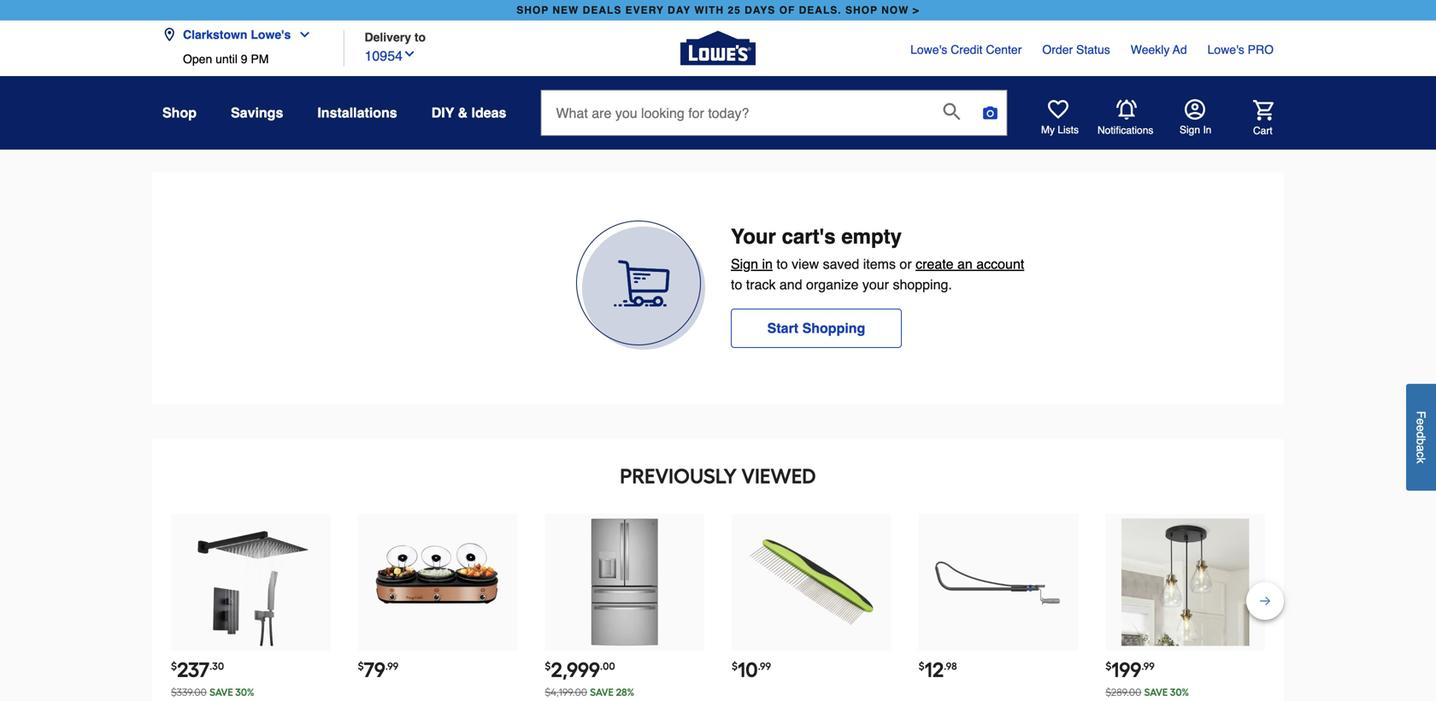Task type: locate. For each thing, give the bounding box(es) containing it.
e
[[1415, 418, 1428, 425], [1415, 425, 1428, 432]]

237
[[177, 658, 210, 682]]

every
[[626, 4, 664, 16]]

create an account link
[[916, 254, 1025, 274]]

$ 12 .98
[[919, 658, 957, 682]]

.98
[[944, 660, 957, 673]]

lowe's up pm
[[251, 28, 291, 41]]

2 horizontal spatial .99
[[1142, 660, 1155, 673]]

save down .30 in the bottom of the page
[[209, 686, 233, 699]]

save for 199
[[1144, 686, 1168, 699]]

1 vertical spatial chevron down image
[[403, 47, 416, 61]]

1 horizontal spatial save
[[590, 686, 614, 699]]

>
[[913, 4, 920, 16]]

wellfor dt 12-in rain shower head wall mount matte black dual head waterfall built-in shower faucet system with 2-way diverter valve included image
[[187, 518, 315, 646]]

$ inside $ 10 .99
[[732, 660, 738, 673]]

$ 199 .99
[[1106, 658, 1155, 682]]

megachef 2.5-quart copper round 3-vessel slow cooker image
[[374, 518, 502, 646]]

0 vertical spatial sign
[[1180, 124, 1201, 136]]

10954
[[365, 48, 403, 64]]

clarkstown lowe's button
[[162, 18, 318, 52]]

0 horizontal spatial to
[[415, 30, 426, 44]]

10
[[738, 658, 758, 682]]

.30
[[210, 660, 224, 673]]

2 shop from the left
[[846, 4, 878, 16]]

lowe's left credit
[[911, 43, 948, 56]]

e up b
[[1415, 425, 1428, 432]]

1 horizontal spatial lowe's
[[911, 43, 948, 56]]

b
[[1415, 438, 1428, 445]]

$ for 199
[[1106, 660, 1112, 673]]

lowe's home improvement notification center image
[[1117, 99, 1137, 120]]

$ 2,999 .00
[[545, 658, 615, 682]]

2 horizontal spatial to
[[777, 256, 788, 272]]

with
[[695, 4, 724, 16]]

0 vertical spatial to
[[415, 30, 426, 44]]

chevron down image inside 10954 button
[[403, 47, 416, 61]]

start
[[768, 320, 799, 336]]

shop left new
[[517, 4, 549, 16]]

start shopping
[[768, 320, 866, 336]]

lowe's inside clarkstown lowe's button
[[251, 28, 291, 41]]

lowe's inside lowe's pro link
[[1208, 43, 1245, 56]]

weekly
[[1131, 43, 1170, 56]]

delivery to
[[365, 30, 426, 44]]

installations button
[[318, 97, 397, 128]]

order
[[1043, 43, 1073, 56]]

$ inside $ 79 .99
[[358, 660, 364, 673]]

c
[[1415, 452, 1428, 458]]

5 $ from the left
[[919, 660, 925, 673]]

sign
[[1180, 124, 1201, 136], [731, 256, 758, 272]]

save for 2,999
[[590, 686, 614, 699]]

0 horizontal spatial 30%
[[235, 686, 254, 699]]

f e e d b a c k button
[[1407, 384, 1437, 491]]

order status link
[[1043, 41, 1111, 58]]

sign left in
[[1180, 124, 1201, 136]]

1 30% from the left
[[235, 686, 254, 699]]

sign in
[[1180, 124, 1212, 136]]

$
[[171, 660, 177, 673], [358, 660, 364, 673], [545, 660, 551, 673], [732, 660, 738, 673], [919, 660, 925, 673], [1106, 660, 1112, 673]]

0 horizontal spatial .99
[[385, 660, 399, 673]]

lists
[[1058, 124, 1079, 136]]

open
[[183, 52, 212, 66]]

2 .99 from the left
[[758, 660, 771, 673]]

$289.00 save 30%
[[1106, 686, 1189, 699]]

$ for 2,999
[[545, 660, 551, 673]]

notifications
[[1098, 124, 1154, 136]]

$ inside the $ 199 .99
[[1106, 660, 1112, 673]]

$ inside the $ 12 .98
[[919, 660, 925, 673]]

0 horizontal spatial lowe's
[[251, 28, 291, 41]]

0 horizontal spatial sign
[[731, 256, 758, 272]]

shop new deals every day with 25 days of deals. shop now >
[[517, 4, 920, 16]]

shop
[[162, 105, 197, 121]]

.99 inside $ 10 .99
[[758, 660, 771, 673]]

day
[[668, 4, 691, 16]]

2 vertical spatial to
[[731, 277, 743, 292]]

to right delivery
[[415, 30, 426, 44]]

3 .99 from the left
[[1142, 660, 1155, 673]]

pet life  grip ease' wide and narrow tooth grooming comb - green | removes mats, tangles, and knots | rubberized grips for precision control image
[[748, 518, 876, 646]]

shop left the now
[[846, 4, 878, 16]]

3 $ from the left
[[545, 660, 551, 673]]

save
[[209, 686, 233, 699], [590, 686, 614, 699], [1144, 686, 1168, 699]]

lowe's credit center link
[[911, 41, 1022, 58]]

now
[[882, 4, 909, 16]]

3 save from the left
[[1144, 686, 1168, 699]]

to right "in"
[[777, 256, 788, 272]]

f
[[1415, 411, 1428, 418]]

None search field
[[541, 90, 1008, 152]]

an
[[958, 256, 973, 272]]

delivery
[[365, 30, 411, 44]]

new
[[553, 4, 579, 16]]

199
[[1112, 658, 1142, 682]]

30% for 237
[[235, 686, 254, 699]]

$ 237 .30
[[171, 658, 224, 682]]

a
[[1415, 445, 1428, 452]]

0 vertical spatial chevron down image
[[291, 28, 311, 41]]

e up 'd'
[[1415, 418, 1428, 425]]

save left 28%
[[590, 686, 614, 699]]

previously viewed
[[620, 464, 816, 489]]

credit
[[951, 43, 983, 56]]

.99
[[385, 660, 399, 673], [758, 660, 771, 673], [1142, 660, 1155, 673]]

diy & ideas button
[[432, 97, 507, 128]]

$ for 10
[[732, 660, 738, 673]]

1 save from the left
[[209, 686, 233, 699]]

$ for 237
[[171, 660, 177, 673]]

lowe's left pro
[[1208, 43, 1245, 56]]

30%
[[235, 686, 254, 699], [1170, 686, 1189, 699]]

chevron down image
[[291, 28, 311, 41], [403, 47, 416, 61]]

0 horizontal spatial shop
[[517, 4, 549, 16]]

sign left "in"
[[731, 256, 758, 272]]

lowe's inside lowe's credit center "link"
[[911, 43, 948, 56]]

cart link
[[1230, 100, 1274, 137]]

2 horizontal spatial lowe's
[[1208, 43, 1245, 56]]

.99 inside the $ 199 .99
[[1142, 660, 1155, 673]]

$ inside the $ 237 .30
[[171, 660, 177, 673]]

6 $ from the left
[[1106, 660, 1112, 673]]

to left track
[[731, 277, 743, 292]]

4 $ from the left
[[732, 660, 738, 673]]

lowe's home improvement logo image
[[681, 11, 756, 86]]

sign in button
[[1180, 99, 1212, 137]]

1 horizontal spatial to
[[731, 277, 743, 292]]

30% right $339.00
[[235, 686, 254, 699]]

12
[[925, 658, 944, 682]]

1 vertical spatial sign
[[731, 256, 758, 272]]

lowe's home improvement cart image
[[1254, 100, 1274, 120]]

$4,199.00
[[545, 686, 587, 699]]

pro
[[1248, 43, 1274, 56]]

sign inside your cart's empty sign in to view saved items or create an account to track and organize your shopping.
[[731, 256, 758, 272]]

&
[[458, 105, 468, 121]]

1 horizontal spatial chevron down image
[[403, 47, 416, 61]]

.99 inside $ 79 .99
[[385, 660, 399, 673]]

2 horizontal spatial save
[[1144, 686, 1168, 699]]

$ 79 .99
[[358, 658, 399, 682]]

camera image
[[982, 104, 999, 121]]

$339.00
[[171, 686, 207, 699]]

project source 3/8-in x 3-ft high carbon wire hand auger for toilet image
[[935, 518, 1063, 646]]

save right '$289.00'
[[1144, 686, 1168, 699]]

clarkstown lowe's
[[183, 28, 291, 41]]

1 horizontal spatial 30%
[[1170, 686, 1189, 699]]

deals
[[583, 4, 622, 16]]

view
[[792, 256, 819, 272]]

1 shop from the left
[[517, 4, 549, 16]]

1 horizontal spatial sign
[[1180, 124, 1201, 136]]

$ inside $ 2,999 .00
[[545, 660, 551, 673]]

shopping.
[[893, 277, 952, 292]]

and
[[780, 277, 803, 292]]

1 $ from the left
[[171, 660, 177, 673]]

2 30% from the left
[[1170, 686, 1189, 699]]

2 save from the left
[[590, 686, 614, 699]]

1 horizontal spatial shop
[[846, 4, 878, 16]]

0 horizontal spatial save
[[209, 686, 233, 699]]

saved
[[823, 256, 860, 272]]

30% right '$289.00'
[[1170, 686, 1189, 699]]

1 .99 from the left
[[385, 660, 399, 673]]

ad
[[1173, 43, 1187, 56]]

1 horizontal spatial .99
[[758, 660, 771, 673]]

2 $ from the left
[[358, 660, 364, 673]]

deals.
[[799, 4, 842, 16]]

0 horizontal spatial chevron down image
[[291, 28, 311, 41]]



Task type: vqa. For each thing, say whether or not it's contained in the screenshot.
Open until 10 PM
no



Task type: describe. For each thing, give the bounding box(es) containing it.
status
[[1077, 43, 1111, 56]]

ideas
[[472, 105, 507, 121]]

2,999
[[551, 658, 600, 682]]

location image
[[162, 28, 176, 41]]

search image
[[944, 103, 961, 120]]

savings button
[[231, 97, 283, 128]]

1 vertical spatial to
[[777, 256, 788, 272]]

.00
[[600, 660, 615, 673]]

Search Query text field
[[542, 91, 930, 135]]

create
[[916, 256, 954, 272]]

or
[[900, 256, 912, 272]]

sign inside button
[[1180, 124, 1201, 136]]

shop button
[[162, 97, 197, 128]]

uolfin 3-light black and gold in cluster bell jar glass modern/contemporary clear glass linear led hanging pendant light image
[[1122, 518, 1250, 646]]

center
[[986, 43, 1022, 56]]

open until 9 pm
[[183, 52, 269, 66]]

$289.00
[[1106, 686, 1142, 699]]

lowe's for lowe's credit center
[[911, 43, 948, 56]]

$ 10 .99
[[732, 658, 771, 682]]

$339.00 save 30%
[[171, 686, 254, 699]]

30% for 199
[[1170, 686, 1189, 699]]

lowe's home improvement account image
[[1185, 99, 1206, 120]]

diy & ideas
[[432, 105, 507, 121]]

f e e d b a c k
[[1415, 411, 1428, 464]]

account
[[977, 256, 1025, 272]]

in
[[762, 256, 773, 272]]

k
[[1415, 458, 1428, 464]]

items
[[863, 256, 896, 272]]

.99 for 79
[[385, 660, 399, 673]]

savings
[[231, 105, 283, 121]]

lowe's home improvement lists image
[[1048, 99, 1069, 120]]

.99 for 199
[[1142, 660, 1155, 673]]

previously
[[620, 464, 737, 489]]

diy
[[432, 105, 454, 121]]

days
[[745, 4, 776, 16]]

lowe's pro link
[[1208, 41, 1274, 58]]

lowe's for lowe's pro
[[1208, 43, 1245, 56]]

your
[[731, 225, 776, 248]]

.99 for 10
[[758, 660, 771, 673]]

until
[[216, 52, 238, 66]]

your cart's empty sign in to view saved items or create an account to track and organize your shopping.
[[731, 225, 1025, 292]]

lowe's credit center
[[911, 43, 1022, 56]]

9
[[241, 52, 248, 66]]

$ for 12
[[919, 660, 925, 673]]

save for 237
[[209, 686, 233, 699]]

ge profile 27.9-cu ft smart french door refrigerator with ice maker and door within door (fingerprint-resistant stainless steel) energy star image
[[561, 518, 689, 646]]

$ for 79
[[358, 660, 364, 673]]

of
[[780, 4, 795, 16]]

my
[[1041, 124, 1055, 136]]

1 e from the top
[[1415, 418, 1428, 425]]

cart
[[1254, 125, 1273, 137]]

organize
[[806, 277, 859, 292]]

25
[[728, 4, 741, 16]]

shopping
[[803, 320, 866, 336]]

start shopping button
[[731, 309, 902, 348]]

weekly ad link
[[1131, 41, 1187, 58]]

28%
[[616, 686, 635, 699]]

track
[[746, 277, 776, 292]]

my lists link
[[1041, 99, 1079, 137]]

in
[[1203, 124, 1212, 136]]

79
[[364, 658, 385, 682]]

order status
[[1043, 43, 1111, 56]]

10954 button
[[365, 44, 416, 66]]

cart's
[[782, 225, 836, 248]]

clarkstown
[[183, 28, 248, 41]]

shop new deals every day with 25 days of deals. shop now > link
[[513, 0, 923, 21]]

2 e from the top
[[1415, 425, 1428, 432]]

weekly ad
[[1131, 43, 1187, 56]]

lowe's pro
[[1208, 43, 1274, 56]]

chevron down image inside clarkstown lowe's button
[[291, 28, 311, 41]]

$4,199.00 save 28%
[[545, 686, 635, 699]]

viewed
[[742, 464, 816, 489]]

previously viewed heading
[[169, 459, 1267, 493]]

empty
[[842, 225, 902, 248]]

installations
[[318, 105, 397, 121]]



